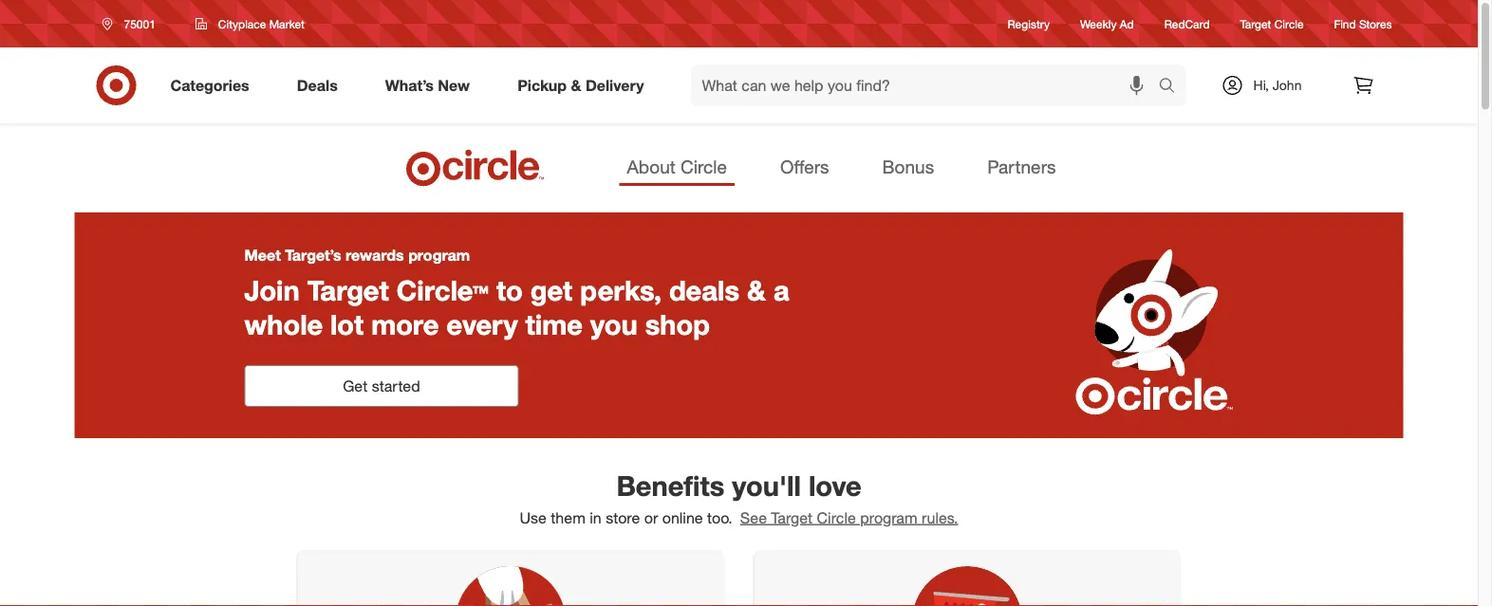 Task type: describe. For each thing, give the bounding box(es) containing it.
target circle link
[[1240, 16, 1304, 32]]

started
[[372, 377, 420, 395]]

program inside meet target's rewards program join target circle™ to get perks, deals & a whole lot more every time you shop
[[408, 246, 470, 264]]

get started
[[343, 377, 420, 395]]

& inside meet target's rewards program join target circle™ to get perks, deals & a whole lot more every time you shop
[[747, 274, 766, 307]]

or
[[644, 509, 658, 527]]

redcard link
[[1165, 16, 1210, 32]]

weekly ad
[[1080, 17, 1134, 31]]

love
[[809, 469, 862, 503]]

search button
[[1150, 65, 1196, 110]]

rewards
[[345, 246, 404, 264]]

deals
[[297, 76, 338, 95]]

get started button
[[244, 365, 519, 407]]

deals link
[[281, 65, 361, 106]]

online
[[662, 509, 703, 527]]

benefits
[[617, 469, 725, 503]]

redcard
[[1165, 17, 1210, 31]]

ad
[[1120, 17, 1134, 31]]

target inside 'benefits you'll love use them in store or online too. see target circle program rules.'
[[771, 509, 813, 527]]

categories
[[170, 76, 249, 95]]

them
[[551, 509, 586, 527]]

& inside "link"
[[571, 76, 581, 95]]

in
[[590, 509, 602, 527]]

75001
[[124, 17, 156, 31]]

about circle
[[627, 156, 727, 178]]

join
[[244, 274, 300, 307]]

meet
[[244, 246, 281, 264]]

registry
[[1008, 17, 1050, 31]]

a
[[774, 274, 790, 307]]

target's
[[285, 246, 341, 264]]

whole
[[244, 308, 323, 342]]

circle for about circle
[[681, 156, 727, 178]]

use
[[520, 509, 547, 527]]

what's
[[385, 76, 434, 95]]

weekly ad link
[[1080, 16, 1134, 32]]

cityplace
[[218, 17, 266, 31]]

offers
[[780, 156, 829, 178]]

find stores link
[[1334, 16, 1392, 32]]

circle inside 'benefits you'll love use them in store or online too. see target circle program rules.'
[[817, 509, 856, 527]]

see
[[740, 509, 767, 527]]

meet target's rewards program join target circle™ to get perks, deals & a whole lot more every time you shop
[[244, 246, 790, 342]]

deals
[[669, 274, 740, 307]]

cityplace market
[[218, 17, 305, 31]]

bonus link
[[875, 150, 942, 186]]

what's new link
[[369, 65, 494, 106]]

circle™
[[397, 274, 489, 307]]

pickup
[[518, 76, 567, 95]]

benefits you'll love use them in store or online too. see target circle program rules.
[[520, 469, 958, 527]]

target circle
[[1240, 17, 1304, 31]]

weekly
[[1080, 17, 1117, 31]]

find
[[1334, 17, 1356, 31]]

new
[[438, 76, 470, 95]]



Task type: vqa. For each thing, say whether or not it's contained in the screenshot.
topmost regular
no



Task type: locate. For each thing, give the bounding box(es) containing it.
target up hi,
[[1240, 17, 1271, 31]]

0 vertical spatial target
[[1240, 17, 1271, 31]]

program inside 'benefits you'll love use them in store or online too. see target circle program rules.'
[[860, 509, 918, 527]]

target
[[1240, 17, 1271, 31], [307, 274, 389, 307], [771, 509, 813, 527]]

1 vertical spatial target
[[307, 274, 389, 307]]

you
[[590, 308, 638, 342]]

categories link
[[154, 65, 273, 106]]

search
[[1150, 78, 1196, 96]]

about
[[627, 156, 676, 178]]

1 horizontal spatial target
[[771, 509, 813, 527]]

partners link
[[980, 150, 1064, 186]]

circle left find
[[1275, 17, 1304, 31]]

&
[[571, 76, 581, 95], [747, 274, 766, 307]]

see target circle program rules. link
[[740, 507, 958, 529]]

target inside meet target's rewards program join target circle™ to get perks, deals & a whole lot more every time you shop
[[307, 274, 389, 307]]

target circle logo image
[[403, 148, 547, 188]]

2 vertical spatial target
[[771, 509, 813, 527]]

1 vertical spatial circle
[[681, 156, 727, 178]]

more
[[371, 308, 439, 342]]

what's new
[[385, 76, 470, 95]]

delivery
[[586, 76, 644, 95]]

& left a
[[747, 274, 766, 307]]

registry link
[[1008, 16, 1050, 32]]

hi,
[[1254, 77, 1269, 94]]

0 horizontal spatial target
[[307, 274, 389, 307]]

1 horizontal spatial &
[[747, 274, 766, 307]]

get
[[343, 377, 368, 395]]

store
[[606, 509, 640, 527]]

& right pickup
[[571, 76, 581, 95]]

1 vertical spatial program
[[860, 509, 918, 527]]

0 horizontal spatial program
[[408, 246, 470, 264]]

too.
[[707, 509, 733, 527]]

pickup & delivery
[[518, 76, 644, 95]]

target up lot
[[307, 274, 389, 307]]

perks,
[[580, 274, 662, 307]]

rules.
[[922, 509, 958, 527]]

target right see
[[771, 509, 813, 527]]

75001 button
[[90, 7, 175, 41]]

find stores
[[1334, 17, 1392, 31]]

0 horizontal spatial circle
[[681, 156, 727, 178]]

offers link
[[773, 150, 837, 186]]

cityplace market button
[[183, 7, 317, 41]]

lot
[[330, 308, 364, 342]]

time
[[526, 308, 583, 342]]

0 vertical spatial &
[[571, 76, 581, 95]]

0 vertical spatial program
[[408, 246, 470, 264]]

1 vertical spatial &
[[747, 274, 766, 307]]

1 horizontal spatial program
[[860, 509, 918, 527]]

to
[[496, 274, 523, 307]]

What can we help you find? suggestions appear below search field
[[691, 65, 1163, 106]]

circle
[[1275, 17, 1304, 31], [681, 156, 727, 178], [817, 509, 856, 527]]

market
[[269, 17, 305, 31]]

circle for target circle
[[1275, 17, 1304, 31]]

pickup & delivery link
[[501, 65, 668, 106]]

partners
[[987, 156, 1056, 178]]

you'll
[[732, 469, 801, 503]]

about circle link
[[619, 150, 735, 186]]

circle right about
[[681, 156, 727, 178]]

bonus
[[883, 156, 934, 178]]

hi, john
[[1254, 77, 1302, 94]]

program
[[408, 246, 470, 264], [860, 509, 918, 527]]

2 horizontal spatial target
[[1240, 17, 1271, 31]]

0 vertical spatial circle
[[1275, 17, 1304, 31]]

1 horizontal spatial circle
[[817, 509, 856, 527]]

shop
[[645, 308, 710, 342]]

circle down love
[[817, 509, 856, 527]]

0 horizontal spatial &
[[571, 76, 581, 95]]

program up circle™
[[408, 246, 470, 264]]

2 horizontal spatial circle
[[1275, 17, 1304, 31]]

john
[[1273, 77, 1302, 94]]

get
[[531, 274, 573, 307]]

program left rules.
[[860, 509, 918, 527]]

2 vertical spatial circle
[[817, 509, 856, 527]]

every
[[447, 308, 518, 342]]

stores
[[1359, 17, 1392, 31]]



